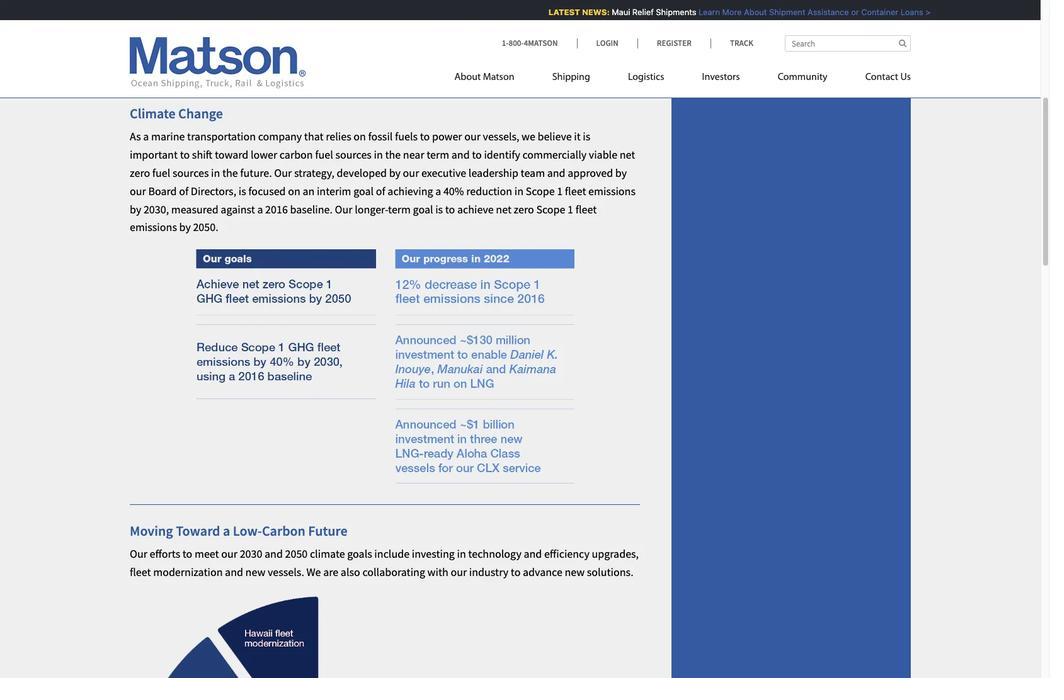 Task type: locate. For each thing, give the bounding box(es) containing it.
our left efforts
[[130, 547, 147, 562]]

about down vessel
[[455, 72, 481, 83]]

0 vertical spatial net
[[620, 148, 636, 162]]

our environmental strategy is focused on addressing the impacts from vessel and shoreside operations.
[[130, 58, 617, 72]]

goals
[[347, 547, 372, 562]]

1 vertical spatial net
[[496, 202, 512, 217]]

our left board
[[130, 184, 146, 198]]

with
[[428, 565, 449, 580]]

our left 2030
[[221, 547, 238, 562]]

envstewardship climate change gray image
[[196, 250, 574, 492]]

goal down "achieving"
[[413, 202, 433, 217]]

and up advance on the bottom of page
[[524, 547, 542, 562]]

0 horizontal spatial of
[[179, 184, 189, 198]]

>
[[921, 7, 926, 17]]

zero
[[130, 166, 150, 180], [514, 202, 534, 217]]

to
[[420, 129, 430, 144], [180, 148, 190, 162], [472, 148, 482, 162], [445, 202, 455, 217], [183, 547, 192, 562], [511, 565, 521, 580]]

by down measured
[[179, 220, 191, 235]]

is right it
[[583, 129, 591, 144]]

1 horizontal spatial on
[[311, 58, 324, 72]]

people
[[707, 16, 739, 31]]

near
[[403, 148, 425, 162]]

scope
[[526, 184, 555, 198], [537, 202, 566, 217]]

2050
[[285, 547, 308, 562]]

0 horizontal spatial net
[[496, 202, 512, 217]]

technology
[[469, 547, 522, 562]]

net right viable at the top of page
[[620, 148, 636, 162]]

impacts
[[398, 58, 436, 72]]

by
[[389, 166, 401, 180], [616, 166, 627, 180], [130, 202, 141, 217], [179, 220, 191, 235]]

focused up the 2016
[[249, 184, 286, 198]]

on left fossil on the left top of page
[[354, 129, 366, 144]]

in up directors,
[[211, 166, 220, 180]]

people and places
[[707, 16, 792, 31]]

more
[[718, 7, 737, 17]]

1 horizontal spatial about
[[740, 7, 763, 17]]

fuel
[[315, 148, 333, 162], [152, 166, 170, 180]]

0 horizontal spatial new
[[246, 565, 266, 580]]

assistance
[[803, 7, 845, 17]]

new down efficiency
[[565, 565, 585, 580]]

relief
[[628, 7, 649, 17]]

about matson
[[455, 72, 515, 83]]

board
[[148, 184, 177, 198]]

a left "40%"
[[436, 184, 441, 198]]

people and places link
[[707, 16, 792, 31]]

emissions down "approved" on the right of the page
[[589, 184, 636, 198]]

goal down the developed on the left top of the page
[[354, 184, 374, 198]]

1 horizontal spatial new
[[565, 565, 585, 580]]

2 vertical spatial on
[[288, 184, 301, 198]]

0 horizontal spatial goal
[[354, 184, 374, 198]]

and
[[742, 16, 760, 31], [494, 58, 512, 72], [452, 148, 470, 162], [548, 166, 566, 180], [265, 547, 283, 562], [524, 547, 542, 562], [225, 565, 243, 580]]

1 vertical spatial about
[[455, 72, 481, 83]]

2 vertical spatial fleet
[[130, 565, 151, 580]]

fuel up board
[[152, 166, 170, 180]]

2 vertical spatial the
[[222, 166, 238, 180]]

0 vertical spatial 1
[[557, 184, 563, 198]]

0 vertical spatial goal
[[354, 184, 374, 198]]

a left the 2016
[[257, 202, 263, 217]]

term up executive
[[427, 148, 449, 162]]

reduction
[[467, 184, 512, 198]]

shipping
[[553, 72, 591, 83]]

on left addressing
[[311, 58, 324, 72]]

1 vertical spatial sources
[[173, 166, 209, 180]]

and down commercially
[[548, 166, 566, 180]]

also
[[341, 565, 360, 580]]

1 horizontal spatial 1
[[568, 202, 574, 217]]

in right investing
[[457, 547, 466, 562]]

in down the team
[[515, 184, 524, 198]]

0 horizontal spatial on
[[288, 184, 301, 198]]

focused right strategy
[[272, 58, 309, 72]]

0 vertical spatial fleet
[[565, 184, 586, 198]]

about right more
[[740, 7, 763, 17]]

1 horizontal spatial fuel
[[315, 148, 333, 162]]

it
[[574, 129, 581, 144]]

emissions
[[589, 184, 636, 198], [130, 220, 177, 235]]

vessel
[[463, 58, 492, 72]]

0 horizontal spatial term
[[388, 202, 411, 217]]

on
[[311, 58, 324, 72], [354, 129, 366, 144], [288, 184, 301, 198]]

blue matson logo with ocean, shipping, truck, rail and logistics written beneath it. image
[[130, 37, 306, 89]]

strategy
[[222, 58, 260, 72]]

0 horizontal spatial zero
[[130, 166, 150, 180]]

baseline.
[[290, 202, 333, 217]]

0 vertical spatial about
[[740, 7, 763, 17]]

0 horizontal spatial about
[[455, 72, 481, 83]]

is up against
[[239, 184, 246, 198]]

track
[[730, 38, 754, 49]]

our
[[465, 129, 481, 144], [403, 166, 419, 180], [130, 184, 146, 198], [221, 547, 238, 562], [451, 565, 467, 580]]

1
[[557, 184, 563, 198], [568, 202, 574, 217]]

0 horizontal spatial fuel
[[152, 166, 170, 180]]

2030
[[240, 547, 262, 562]]

climate
[[310, 547, 345, 562]]

to left shift
[[180, 148, 190, 162]]

future
[[308, 522, 348, 540]]

a
[[143, 129, 149, 144], [436, 184, 441, 198], [257, 202, 263, 217], [223, 522, 230, 540]]

container
[[857, 7, 894, 17]]

zero down important
[[130, 166, 150, 180]]

None search field
[[785, 35, 911, 52]]

1 horizontal spatial goal
[[413, 202, 433, 217]]

sources up the developed on the left top of the page
[[336, 148, 372, 162]]

a right the 'as'
[[143, 129, 149, 144]]

1 vertical spatial emissions
[[130, 220, 177, 235]]

contact us link
[[847, 66, 911, 92]]

industry
[[469, 565, 509, 580]]

we
[[522, 129, 536, 144]]

by left the 2030,
[[130, 202, 141, 217]]

by up "achieving"
[[389, 166, 401, 180]]

relies
[[326, 129, 351, 144]]

loans
[[896, 7, 919, 17]]

about
[[740, 7, 763, 17], [455, 72, 481, 83]]

0 vertical spatial zero
[[130, 166, 150, 180]]

moving
[[130, 522, 173, 540]]

net
[[620, 148, 636, 162], [496, 202, 512, 217]]

1 vertical spatial fleet
[[576, 202, 597, 217]]

goal
[[354, 184, 374, 198], [413, 202, 433, 217]]

term
[[427, 148, 449, 162], [388, 202, 411, 217]]

0 vertical spatial term
[[427, 148, 449, 162]]

of
[[179, 184, 189, 198], [376, 184, 386, 198]]

of right board
[[179, 184, 189, 198]]

our left environmental
[[130, 58, 147, 72]]

0 vertical spatial emissions
[[589, 184, 636, 198]]

maui
[[607, 7, 626, 17]]

the down the toward
[[222, 166, 238, 180]]

zero down the team
[[514, 202, 534, 217]]

the left "near"
[[385, 148, 401, 162]]

net down the reduction
[[496, 202, 512, 217]]

commercially
[[523, 148, 587, 162]]

fuel up the strategy,
[[315, 148, 333, 162]]

emissions down the 2030,
[[130, 220, 177, 235]]

is left the achieve
[[436, 202, 443, 217]]

1 down "approved" on the right of the page
[[568, 202, 574, 217]]

investing
[[412, 547, 455, 562]]

and down 2030
[[225, 565, 243, 580]]

1 down commercially
[[557, 184, 563, 198]]

matson
[[483, 72, 515, 83]]

1 vertical spatial 1
[[568, 202, 574, 217]]

0 vertical spatial sources
[[336, 148, 372, 162]]

believe
[[538, 129, 572, 144]]

contact
[[866, 72, 899, 83]]

1 vertical spatial focused
[[249, 184, 286, 198]]

1 vertical spatial zero
[[514, 202, 534, 217]]

term down "achieving"
[[388, 202, 411, 217]]

efficiency
[[545, 547, 590, 562]]

corporate integrity link
[[707, 40, 796, 54]]

of up longer- at the top left of the page
[[376, 184, 386, 198]]

new down 2030
[[246, 565, 266, 580]]

is
[[262, 58, 269, 72], [583, 129, 591, 144], [239, 184, 246, 198], [436, 202, 443, 217]]

approved
[[568, 166, 613, 180]]

new
[[246, 565, 266, 580], [565, 565, 585, 580]]

1 horizontal spatial of
[[376, 184, 386, 198]]

our
[[130, 58, 147, 72], [274, 166, 292, 180], [335, 202, 353, 217], [130, 547, 147, 562]]

that
[[304, 129, 324, 144]]

search image
[[899, 39, 907, 47]]

in inside our efforts to meet our 2030 and 2050 climate goals include investing in technology and efficiency upgrades, fleet modernization and new vessels. we are also collaborating with our industry to advance new solutions.
[[457, 547, 466, 562]]

fuels
[[395, 129, 418, 144]]

2030,
[[144, 202, 169, 217]]

the left impacts
[[380, 58, 396, 72]]

2 horizontal spatial on
[[354, 129, 366, 144]]

2 of from the left
[[376, 184, 386, 198]]

sources down shift
[[173, 166, 209, 180]]

important
[[130, 148, 178, 162]]

community link
[[759, 66, 847, 92]]

latest news: maui relief shipments learn more about shipment assistance or container loans >
[[544, 7, 926, 17]]

1 horizontal spatial sources
[[336, 148, 372, 162]]

to up modernization
[[183, 547, 192, 562]]

on left an
[[288, 184, 301, 198]]

achieving
[[388, 184, 433, 198]]

longer-
[[355, 202, 388, 217]]

1 vertical spatial fuel
[[152, 166, 170, 180]]

sources
[[336, 148, 372, 162], [173, 166, 209, 180]]

from
[[438, 58, 461, 72]]



Task type: describe. For each thing, give the bounding box(es) containing it.
1 vertical spatial the
[[385, 148, 401, 162]]

executive
[[422, 166, 467, 180]]

news:
[[577, 7, 605, 17]]

developed
[[337, 166, 387, 180]]

advance
[[523, 565, 563, 580]]

0 horizontal spatial emissions
[[130, 220, 177, 235]]

to down "40%"
[[445, 202, 455, 217]]

0 horizontal spatial sources
[[173, 166, 209, 180]]

sustainability reports link
[[707, 63, 810, 77]]

directors,
[[191, 184, 236, 198]]

marine
[[151, 129, 185, 144]]

investors link
[[684, 66, 759, 92]]

register
[[657, 38, 692, 49]]

include
[[375, 547, 410, 562]]

strategy,
[[294, 166, 335, 180]]

our down interim
[[335, 202, 353, 217]]

is right strategy
[[262, 58, 269, 72]]

low-
[[233, 522, 262, 540]]

solutions.
[[587, 565, 634, 580]]

shoreside
[[514, 58, 560, 72]]

2050.
[[193, 220, 219, 235]]

operations.
[[563, 58, 617, 72]]

addressing
[[326, 58, 378, 72]]

about inside top menu navigation
[[455, 72, 481, 83]]

reports
[[773, 63, 810, 77]]

and up 'vessels.'
[[265, 547, 283, 562]]

are
[[323, 565, 339, 580]]

vessels.
[[268, 565, 304, 580]]

company
[[258, 129, 302, 144]]

1-800-4matson link
[[502, 38, 577, 49]]

1 new from the left
[[246, 565, 266, 580]]

fleet inside our efforts to meet our 2030 and 2050 climate goals include investing in technology and efficiency upgrades, fleet modernization and new vessels. we are also collaborating with our industry to advance new solutions.
[[130, 565, 151, 580]]

and up "matson"
[[494, 58, 512, 72]]

logistics
[[628, 72, 665, 83]]

measured
[[171, 202, 219, 217]]

power
[[432, 129, 462, 144]]

0 horizontal spatial 1
[[557, 184, 563, 198]]

0 vertical spatial focused
[[272, 58, 309, 72]]

envstewardship lowcarbonfuture gray3 image
[[133, 595, 637, 679]]

shipment
[[765, 7, 801, 17]]

or
[[847, 7, 855, 17]]

top menu navigation
[[455, 66, 911, 92]]

1 vertical spatial on
[[354, 129, 366, 144]]

register link
[[638, 38, 711, 49]]

1 horizontal spatial term
[[427, 148, 449, 162]]

investors
[[702, 72, 740, 83]]

to right industry
[[511, 565, 521, 580]]

as
[[130, 129, 141, 144]]

1-
[[502, 38, 509, 49]]

in down fossil on the left top of page
[[374, 148, 383, 162]]

corporate
[[707, 40, 754, 54]]

and up track
[[742, 16, 760, 31]]

0 vertical spatial the
[[380, 58, 396, 72]]

2016
[[265, 202, 288, 217]]

a left low-
[[223, 522, 230, 540]]

our up "achieving"
[[403, 166, 419, 180]]

about matson link
[[455, 66, 534, 92]]

1 vertical spatial goal
[[413, 202, 433, 217]]

identify
[[484, 148, 520, 162]]

1 vertical spatial scope
[[537, 202, 566, 217]]

modernization
[[153, 565, 223, 580]]

to right the fuels
[[420, 129, 430, 144]]

toward
[[215, 148, 249, 162]]

carbon
[[280, 148, 313, 162]]

team
[[521, 166, 545, 180]]

0 vertical spatial fuel
[[315, 148, 333, 162]]

against
[[221, 202, 255, 217]]

Search search field
[[785, 35, 911, 52]]

0 vertical spatial on
[[311, 58, 324, 72]]

1 horizontal spatial emissions
[[589, 184, 636, 198]]

leadership
[[469, 166, 519, 180]]

moving toward a low-carbon future
[[130, 522, 348, 540]]

40%
[[444, 184, 464, 198]]

1 of from the left
[[179, 184, 189, 198]]

environmental
[[150, 58, 219, 72]]

to up leadership
[[472, 148, 482, 162]]

1 horizontal spatial net
[[620, 148, 636, 162]]

contact us
[[866, 72, 911, 83]]

and down power
[[452, 148, 470, 162]]

achieve
[[458, 202, 494, 217]]

logistics link
[[609, 66, 684, 92]]

collaborating
[[363, 565, 425, 580]]

change
[[178, 105, 223, 122]]

login link
[[577, 38, 638, 49]]

vessels,
[[483, 129, 520, 144]]

latest
[[544, 7, 575, 17]]

our down carbon
[[274, 166, 292, 180]]

sustainability
[[707, 63, 771, 77]]

focused inside as a marine transportation company that relies on fossil fuels to power our vessels, we believe it is important to shift toward lower carbon fuel sources in the near term and to identify commercially viable net zero fuel sources in the future. our strategy, developed by our executive leadership team and approved by our board of directors, is focused on an interim goal of achieving a 40% reduction in scope 1 fleet emissions by 2030, measured against a 2016 baseline. our longer-term goal is to achieve net zero scope 1 fleet emissions by 2050.
[[249, 184, 286, 198]]

our inside our efforts to meet our 2030 and 2050 climate goals include investing in technology and efficiency upgrades, fleet modernization and new vessels. we are also collaborating with our industry to advance new solutions.
[[130, 547, 147, 562]]

1-800-4matson
[[502, 38, 558, 49]]

0 vertical spatial scope
[[526, 184, 555, 198]]

climate change
[[130, 105, 223, 122]]

an
[[303, 184, 315, 198]]

1 horizontal spatial zero
[[514, 202, 534, 217]]

800-
[[509, 38, 524, 49]]

community
[[778, 72, 828, 83]]

our right with
[[451, 565, 467, 580]]

by down viable at the top of page
[[616, 166, 627, 180]]

learn
[[694, 7, 716, 17]]

future.
[[240, 166, 272, 180]]

viable
[[589, 148, 618, 162]]

us
[[901, 72, 911, 83]]

shipping link
[[534, 66, 609, 92]]

1 vertical spatial term
[[388, 202, 411, 217]]

our right power
[[465, 129, 481, 144]]

4matson
[[524, 38, 558, 49]]

integrity
[[756, 40, 796, 54]]

efforts
[[150, 547, 180, 562]]

lower
[[251, 148, 277, 162]]

fossil
[[368, 129, 393, 144]]

meet
[[195, 547, 219, 562]]

shift
[[192, 148, 213, 162]]

2 new from the left
[[565, 565, 585, 580]]



Task type: vqa. For each thing, say whether or not it's contained in the screenshot.
KODIAK image
no



